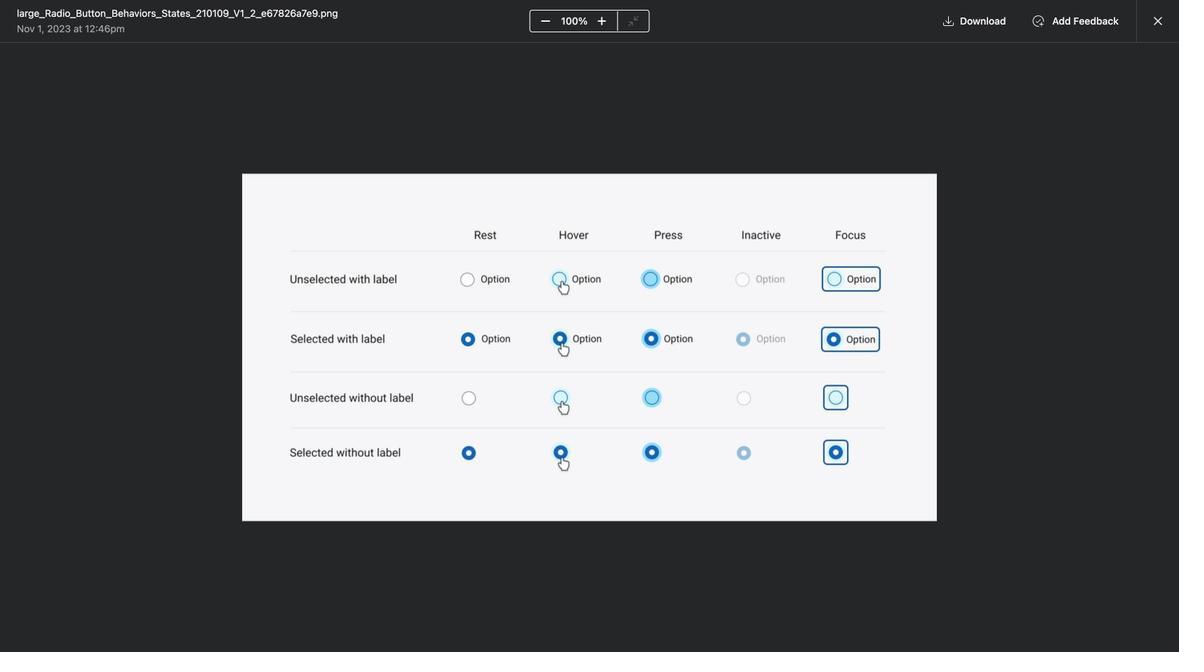 Task type: vqa. For each thing, say whether or not it's contained in the screenshot.
"field"
no



Task type: describe. For each thing, give the bounding box(es) containing it.
zoom out image
[[540, 15, 552, 27]]



Task type: locate. For each thing, give the bounding box(es) containing it.
close image
[[1153, 15, 1164, 27]]

None radio
[[622, 51, 647, 77], [670, 51, 694, 77], [718, 51, 742, 77], [741, 51, 766, 77], [765, 51, 790, 77], [789, 51, 814, 77], [813, 51, 837, 77], [622, 51, 647, 77], [670, 51, 694, 77], [718, 51, 742, 77], [741, 51, 766, 77], [765, 51, 790, 77], [789, 51, 814, 77], [813, 51, 837, 77]]

fit to screen image
[[628, 15, 639, 27]]

zoom in image
[[596, 15, 608, 27]]

global element
[[0, 34, 169, 119]]

None radio
[[575, 51, 599, 77], [598, 51, 623, 77], [646, 51, 671, 77], [694, 51, 718, 77], [575, 51, 599, 77], [598, 51, 623, 77], [646, 51, 671, 77], [694, 51, 718, 77]]

option group
[[575, 51, 837, 77]]

hide sidebar image
[[18, 11, 29, 22]]

attachment image
[[242, 174, 937, 521]]



